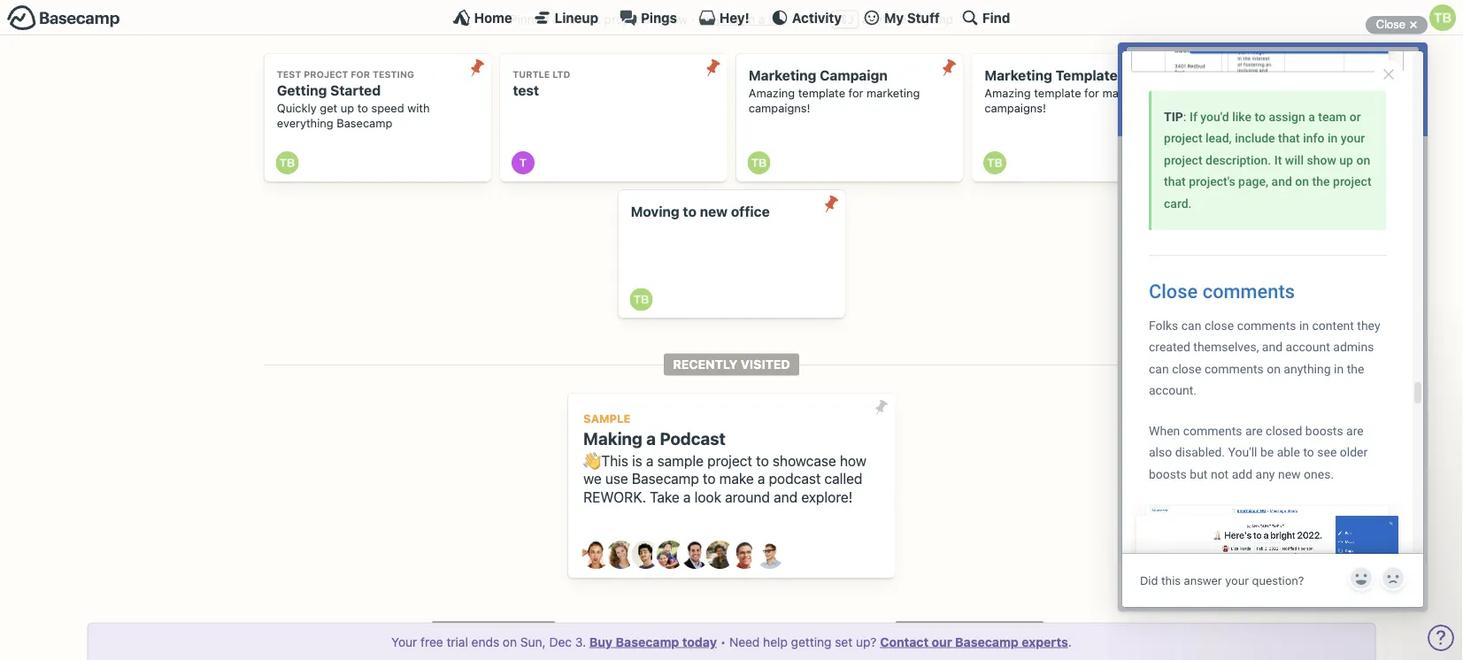 Task type: locate. For each thing, give the bounding box(es) containing it.
projects
[[604, 12, 651, 27]]

campaigns! inside marketing campaign amazing template for marketing campaigns!
[[749, 101, 810, 115]]

1 marketing from the left
[[866, 86, 920, 100]]

· press
[[788, 12, 827, 27]]

basecamp up take
[[632, 470, 699, 487]]

0 horizontal spatial tim burton image
[[276, 151, 299, 174]]

1 horizontal spatial marketing
[[1102, 86, 1156, 100]]

for down template
[[1084, 86, 1099, 100]]

2 · from the left
[[788, 12, 792, 27]]

cross small image
[[1403, 14, 1424, 35]]

rework.
[[583, 489, 646, 506]]

take
[[650, 489, 679, 506]]

0 horizontal spatial marketing
[[749, 67, 816, 84]]

0 horizontal spatial amazing
[[749, 86, 795, 100]]

2 horizontal spatial your
[[904, 625, 940, 640]]

·
[[691, 12, 695, 27], [788, 12, 792, 27]]

0 horizontal spatial tim burton image
[[629, 288, 653, 311]]

2 amazing from the left
[[984, 86, 1031, 100]]

cross small image
[[1403, 14, 1424, 35]]

1 marketing from the left
[[749, 67, 816, 84]]

0 vertical spatial tim burton image
[[747, 151, 770, 174]]

to left new at the top
[[683, 204, 697, 220]]

project
[[707, 452, 752, 469]]

to
[[910, 12, 922, 27], [357, 101, 368, 115], [683, 204, 697, 220], [756, 452, 769, 469], [703, 470, 716, 487]]

moving to new office link
[[618, 190, 845, 318]]

a right is
[[646, 452, 654, 469]]

annie bryan image
[[582, 541, 610, 569]]

all
[[729, 12, 742, 27]]

1 template from the left
[[798, 86, 845, 100]]

moving
[[631, 204, 680, 220]]

2 marketing from the left
[[1102, 86, 1156, 100]]

list
[[768, 12, 785, 27]]

around
[[725, 489, 770, 506]]

lineup link
[[533, 9, 598, 27]]

1 horizontal spatial amazing
[[984, 86, 1031, 100]]

for down campaign
[[848, 86, 863, 100]]

up?
[[856, 635, 877, 649]]

main element
[[0, 0, 1463, 35]]

your schedule
[[440, 625, 547, 640]]

0 horizontal spatial for
[[351, 69, 370, 80]]

campaigns! inside marketing template amazing template for marketing campaigns!
[[984, 101, 1046, 115]]

your left free on the left of page
[[391, 635, 417, 649]]

· right list
[[788, 12, 792, 27]]

2 template from the left
[[1034, 86, 1081, 100]]

template down template
[[1034, 86, 1081, 100]]

getting
[[791, 635, 831, 649]]

for for marketing campaign
[[848, 86, 863, 100]]

recent
[[564, 12, 601, 27]]

1 horizontal spatial template
[[1034, 86, 1081, 100]]

· left view
[[691, 12, 695, 27]]

your
[[440, 625, 476, 640], [904, 625, 940, 640], [391, 635, 417, 649]]

tim burton image
[[1429, 4, 1456, 31], [276, 151, 299, 174], [983, 151, 1006, 174]]

everything
[[277, 116, 333, 130]]

marketing template amazing template for marketing campaigns!
[[984, 67, 1156, 115]]

1 horizontal spatial ·
[[788, 12, 792, 27]]

close
[[1376, 18, 1405, 31]]

template down campaign
[[798, 86, 845, 100]]

template inside marketing template amazing template for marketing campaigns!
[[1034, 86, 1081, 100]]

test
[[277, 69, 301, 80]]

basecamp
[[337, 116, 392, 130], [632, 470, 699, 487], [616, 635, 679, 649], [955, 635, 1019, 649]]

0 horizontal spatial template
[[798, 86, 845, 100]]

with
[[407, 101, 430, 115]]

1 campaigns! from the left
[[749, 101, 810, 115]]

for up started
[[351, 69, 370, 80]]

amazing inside marketing template amazing template for marketing campaigns!
[[984, 86, 1031, 100]]

amazing
[[749, 86, 795, 100], [984, 86, 1031, 100]]

tim burton image inside main element
[[1429, 4, 1456, 31]]

ltd
[[552, 69, 570, 80]]

1 vertical spatial tim burton image
[[629, 288, 653, 311]]

recently visited
[[673, 357, 790, 372]]

today
[[682, 635, 717, 649]]

tim burton image
[[747, 151, 770, 174], [629, 288, 653, 311]]

1 · from the left
[[691, 12, 695, 27]]

2 horizontal spatial for
[[1084, 86, 1099, 100]]

your right up?
[[904, 625, 940, 640]]

3.
[[575, 635, 586, 649]]

getting
[[277, 82, 327, 98]]

visited
[[741, 357, 790, 372]]

pinned
[[510, 12, 549, 27]]

amazing down list
[[749, 86, 795, 100]]

amazing for marketing template
[[984, 86, 1031, 100]]

marketing inside marketing template amazing template for marketing campaigns!
[[1102, 86, 1156, 100]]

to right up
[[357, 101, 368, 115]]

0 horizontal spatial marketing
[[866, 86, 920, 100]]

2 horizontal spatial tim burton image
[[1429, 4, 1456, 31]]

marketing down find
[[984, 67, 1052, 84]]

1 horizontal spatial campaigns!
[[984, 101, 1046, 115]]

turtle
[[513, 69, 550, 80]]

making
[[583, 428, 642, 448]]

basecamp right buy
[[616, 635, 679, 649]]

marketing campaign amazing template for marketing campaigns!
[[749, 67, 920, 115]]

marketing inside marketing template amazing template for marketing campaigns!
[[984, 67, 1052, 84]]

tim burton image inside moving to new office link
[[629, 288, 653, 311]]

1 horizontal spatial marketing
[[984, 67, 1052, 84]]

0 horizontal spatial campaigns!
[[749, 101, 810, 115]]

basecamp inside sample making a podcast 👋 this is a sample project to showcase how we use basecamp to make a podcast called rework. take a look around and explore!
[[632, 470, 699, 487]]

2 campaigns! from the left
[[984, 101, 1046, 115]]

for inside marketing campaign amazing template for marketing campaigns!
[[848, 86, 863, 100]]

your for your assignments
[[904, 625, 940, 640]]

⌘ j anytime to jump
[[836, 12, 953, 27]]

marketing down list
[[749, 67, 816, 84]]

josh fiske image
[[681, 541, 709, 569]]

template for campaign
[[798, 86, 845, 100]]

marketing for marketing campaign
[[749, 67, 816, 84]]

marketing down campaign
[[866, 86, 920, 100]]

for
[[351, 69, 370, 80], [848, 86, 863, 100], [1084, 86, 1099, 100]]

None submit
[[463, 54, 491, 82], [699, 54, 727, 82], [935, 54, 963, 82], [817, 190, 845, 218], [867, 394, 895, 422], [463, 54, 491, 82], [699, 54, 727, 82], [935, 54, 963, 82], [817, 190, 845, 218], [867, 394, 895, 422]]

make
[[719, 470, 754, 487]]

2 marketing from the left
[[984, 67, 1052, 84]]

to inside test project for testing getting started quickly get up to speed with everything basecamp
[[357, 101, 368, 115]]

my stuff
[[884, 10, 940, 25]]

0 horizontal spatial ·
[[691, 12, 695, 27]]

campaigns!
[[749, 101, 810, 115], [984, 101, 1046, 115]]

jennifer young image
[[656, 541, 685, 569]]

contact
[[880, 635, 929, 649]]

a up around
[[757, 470, 765, 487]]

template inside marketing campaign amazing template for marketing campaigns!
[[798, 86, 845, 100]]

my stuff button
[[863, 9, 940, 27]]

showcase
[[773, 452, 836, 469]]

marketing inside marketing campaign amazing template for marketing campaigns!
[[749, 67, 816, 84]]

my
[[884, 10, 904, 25]]

for inside marketing template amazing template for marketing campaigns!
[[1084, 86, 1099, 100]]

and
[[774, 489, 798, 506]]

buy
[[589, 635, 613, 649]]

experts
[[1022, 635, 1068, 649]]

1 amazing from the left
[[749, 86, 795, 100]]

marketing inside marketing campaign amazing template for marketing campaigns!
[[866, 86, 920, 100]]

basecamp inside test project for testing getting started quickly get up to speed with everything basecamp
[[337, 116, 392, 130]]

to up look
[[703, 470, 716, 487]]

for inside test project for testing getting started quickly get up to speed with everything basecamp
[[351, 69, 370, 80]]

1 horizontal spatial your
[[440, 625, 476, 640]]

is
[[632, 452, 642, 469]]

home link
[[453, 9, 512, 27]]

basecamp down up
[[337, 116, 392, 130]]

speed
[[371, 101, 404, 115]]

template
[[798, 86, 845, 100], [1034, 86, 1081, 100]]

activity
[[792, 10, 842, 25]]

a right making
[[646, 428, 656, 448]]

view all in a list link
[[698, 12, 785, 27]]

press
[[795, 12, 827, 27]]

need
[[729, 635, 760, 649]]

1 horizontal spatial for
[[848, 86, 863, 100]]

project
[[304, 69, 348, 80]]

your assignments
[[904, 625, 1035, 640]]

1 horizontal spatial tim burton image
[[983, 151, 1006, 174]]

campaigns! for marketing campaign
[[749, 101, 810, 115]]

basecamp right our
[[955, 635, 1019, 649]]

⌘
[[836, 12, 847, 27]]

how
[[840, 452, 866, 469]]

marketing down template
[[1102, 86, 1156, 100]]

your left on
[[440, 625, 476, 640]]

amazing down find
[[984, 86, 1031, 100]]

amazing inside marketing campaign amazing template for marketing campaigns!
[[749, 86, 795, 100]]



Task type: describe. For each thing, give the bounding box(es) containing it.
assignments
[[943, 625, 1035, 640]]

&
[[552, 12, 561, 27]]

pings button
[[620, 9, 677, 27]]

jared davis image
[[631, 541, 660, 569]]

called
[[824, 470, 862, 487]]

j
[[847, 12, 854, 27]]

stuff
[[907, 10, 940, 25]]

sample
[[657, 452, 704, 469]]

podcast
[[769, 470, 821, 487]]

testing
[[372, 69, 414, 80]]

cheryl walters image
[[607, 541, 635, 569]]

close button
[[1365, 14, 1428, 35]]

find button
[[961, 9, 1010, 27]]

anytime
[[862, 12, 907, 27]]

sample making a podcast 👋 this is a sample project to showcase how we use basecamp to make a podcast called rework. take a look around and explore!
[[583, 412, 866, 506]]

recently
[[673, 357, 738, 372]]

steve marsh image
[[731, 541, 759, 569]]

your free trial ends on sun, dec  3. buy basecamp today • need help getting set up? contact our basecamp experts .
[[391, 635, 1072, 649]]

a right in
[[758, 12, 765, 27]]

template for template
[[1034, 86, 1081, 100]]

below
[[654, 12, 688, 27]]

victor cooper image
[[755, 541, 784, 569]]

we
[[583, 470, 602, 487]]

find
[[982, 10, 1010, 25]]

dec
[[549, 635, 572, 649]]

.
[[1068, 635, 1072, 649]]

sun,
[[520, 635, 546, 649]]

nicole katz image
[[706, 541, 734, 569]]

to right my
[[910, 12, 922, 27]]

marketing for template
[[1102, 86, 1156, 100]]

a left look
[[683, 489, 691, 506]]

for for marketing template
[[1084, 86, 1099, 100]]

on
[[503, 635, 517, 649]]

in
[[745, 12, 755, 27]]

ends
[[471, 635, 499, 649]]

sample
[[583, 412, 631, 425]]

this
[[601, 452, 628, 469]]

terry image
[[512, 151, 535, 174]]

switch accounts image
[[7, 4, 120, 32]]

tim burton image for test project for testing
[[276, 151, 299, 174]]

help
[[763, 635, 788, 649]]

contact our basecamp experts link
[[880, 635, 1068, 649]]

podcast
[[660, 428, 726, 448]]

view
[[698, 12, 726, 27]]

👋
[[583, 452, 597, 469]]

trial
[[446, 635, 468, 649]]

pings
[[641, 10, 677, 25]]

your for your schedule
[[440, 625, 476, 640]]

set
[[835, 635, 852, 649]]

campaign
[[820, 67, 888, 84]]

buy basecamp today link
[[589, 635, 717, 649]]

free
[[420, 635, 443, 649]]

test project for testing getting started quickly get up to speed with everything basecamp
[[277, 69, 430, 130]]

test
[[513, 82, 539, 98]]

template
[[1056, 67, 1118, 84]]

moving to new office
[[631, 204, 770, 220]]

office
[[731, 204, 770, 220]]

schedule
[[479, 625, 547, 640]]

jump
[[925, 12, 953, 27]]

marketing for marketing template
[[984, 67, 1052, 84]]

amazing for marketing campaign
[[749, 86, 795, 100]]

home
[[474, 10, 512, 25]]

pinned & recent projects below · view all in a list
[[510, 12, 785, 27]]

quickly
[[277, 101, 317, 115]]

look
[[694, 489, 721, 506]]

tim burton image for marketing template
[[983, 151, 1006, 174]]

use
[[605, 470, 628, 487]]

up
[[341, 101, 354, 115]]

campaigns! for marketing template
[[984, 101, 1046, 115]]

hey! button
[[698, 9, 749, 27]]

0 horizontal spatial your
[[391, 635, 417, 649]]

activity link
[[771, 9, 842, 27]]

hey!
[[719, 10, 749, 25]]

new
[[700, 204, 728, 220]]

•
[[720, 635, 726, 649]]

to right the project
[[756, 452, 769, 469]]

our
[[932, 635, 952, 649]]

marketing for campaign
[[866, 86, 920, 100]]

get
[[320, 101, 337, 115]]

explore!
[[801, 489, 853, 506]]

lineup
[[555, 10, 598, 25]]

1 horizontal spatial tim burton image
[[747, 151, 770, 174]]

started
[[330, 82, 381, 98]]



Task type: vqa. For each thing, say whether or not it's contained in the screenshot.
Tim Burton image for Marketing Template
yes



